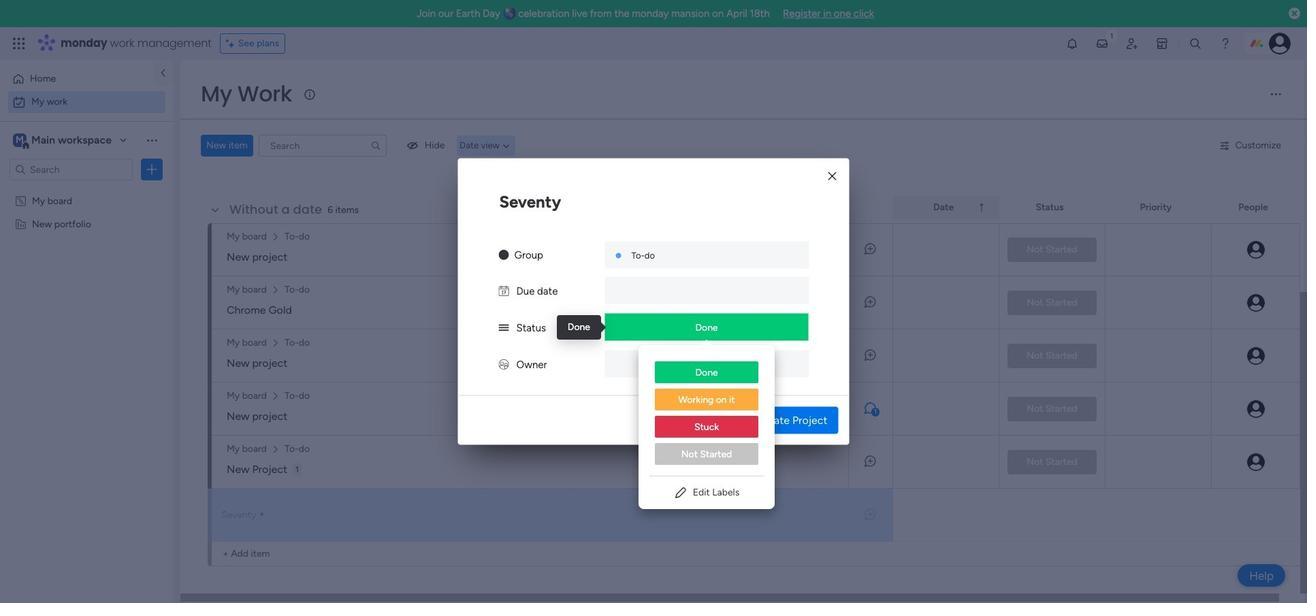 Task type: vqa. For each thing, say whether or not it's contained in the screenshot.
Workspace selection element
yes



Task type: describe. For each thing, give the bounding box(es) containing it.
1 image
[[1106, 28, 1118, 43]]

search image
[[370, 140, 381, 151]]

invite members image
[[1125, 37, 1139, 50]]

update feed image
[[1095, 37, 1109, 50]]

notifications image
[[1065, 37, 1079, 50]]

v2 multiple person column image
[[499, 358, 509, 371]]

0 horizontal spatial list box
[[0, 186, 174, 419]]

v2 sun image
[[499, 249, 509, 261]]



Task type: locate. For each thing, give the bounding box(es) containing it.
select product image
[[12, 37, 26, 50]]

dialog
[[458, 158, 849, 445]]

see plans image
[[226, 36, 238, 51]]

1 horizontal spatial list box
[[639, 351, 775, 476]]

edit labels image
[[674, 486, 687, 500]]

workspace selection element
[[13, 132, 114, 150]]

jacob simon image
[[1269, 33, 1291, 54]]

column header
[[893, 196, 999, 219]]

monday marketplace image
[[1155, 37, 1169, 50]]

search everything image
[[1189, 37, 1202, 50]]

workspace image
[[13, 133, 27, 148]]

dapulse date column image
[[499, 285, 509, 297]]

None search field
[[259, 135, 387, 157]]

help image
[[1219, 37, 1232, 50]]

option
[[8, 68, 145, 90], [8, 91, 165, 113], [0, 188, 174, 191], [655, 361, 758, 385], [655, 389, 758, 412], [655, 416, 758, 439], [655, 443, 758, 466]]

list box
[[0, 186, 174, 419], [639, 351, 775, 476]]

close image
[[828, 171, 836, 181]]

sort image
[[976, 202, 987, 213]]

v2 status image
[[499, 322, 509, 334]]

Filter dashboard by text search field
[[259, 135, 387, 157]]

Search in workspace field
[[29, 162, 114, 177]]



